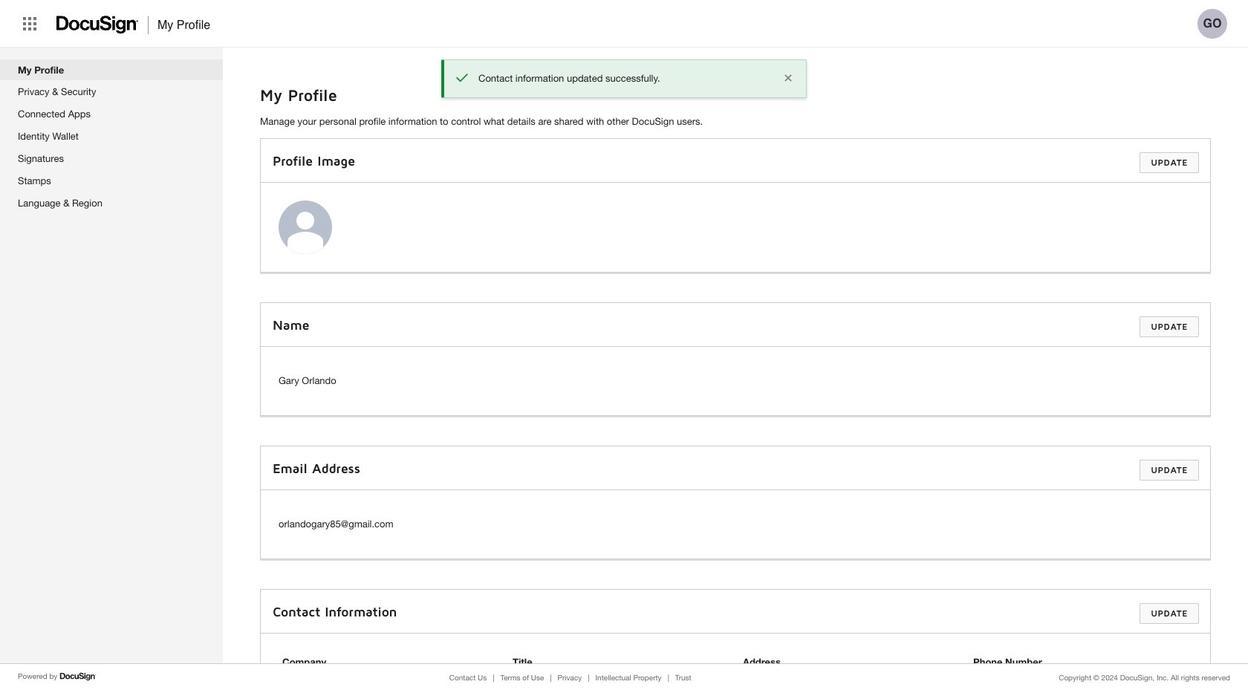Task type: locate. For each thing, give the bounding box(es) containing it.
docusign image
[[56, 11, 139, 38], [60, 671, 97, 683]]

default profile image element
[[279, 201, 332, 254]]

1 vertical spatial docusign image
[[60, 671, 97, 683]]

default profile image image
[[279, 201, 332, 254]]



Task type: describe. For each thing, give the bounding box(es) containing it.
0 vertical spatial docusign image
[[56, 11, 139, 38]]



